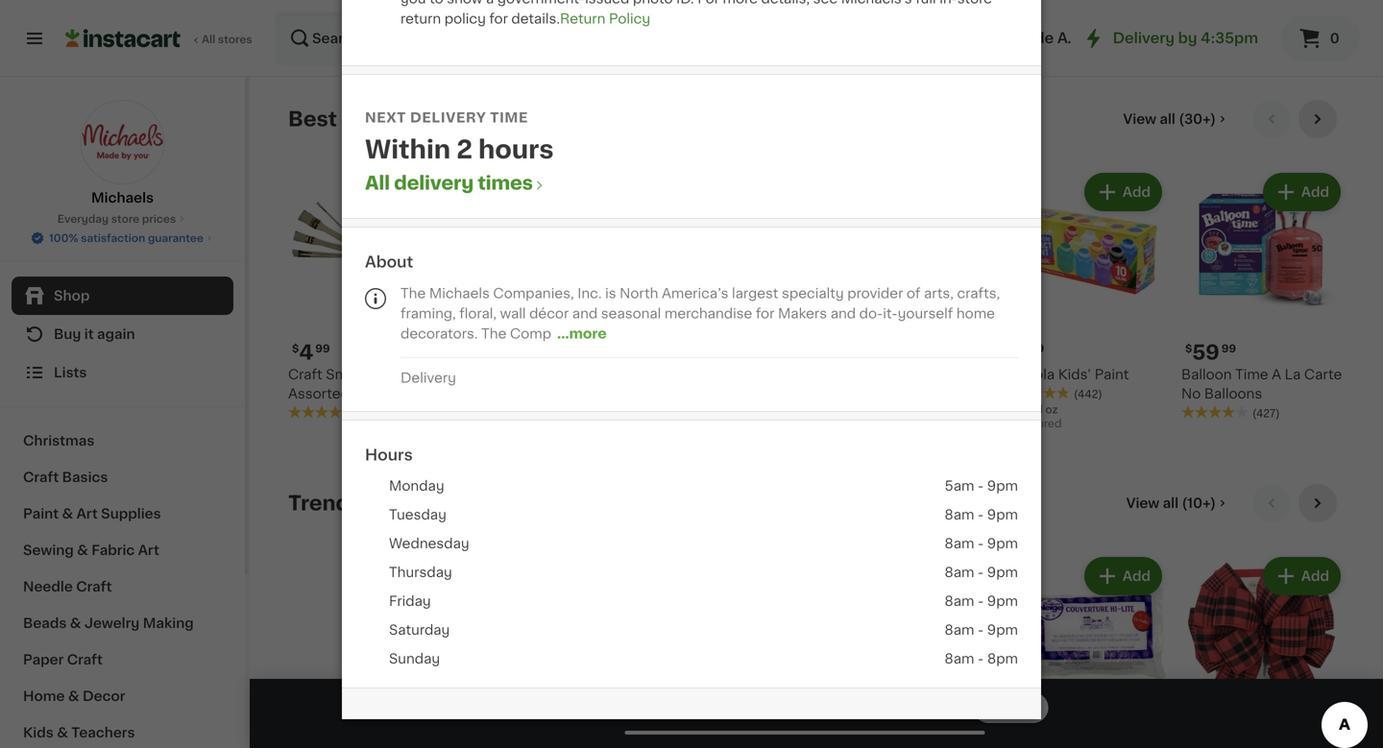 Task type: locate. For each thing, give the bounding box(es) containing it.
delivery
[[1113, 31, 1175, 45], [401, 371, 456, 385]]

99 inside 8 99
[[1030, 343, 1045, 354]]

$ for 5
[[1007, 728, 1014, 738]]

2 smart from the left
[[505, 368, 545, 381]]

0 vertical spatial delivery
[[410, 111, 486, 124]]

view for 5
[[1127, 497, 1160, 510]]

delivery
[[410, 111, 486, 124], [394, 174, 474, 192]]

2 right x
[[1027, 404, 1033, 415]]

craft basics
[[23, 471, 108, 484]]


[[533, 179, 547, 193]]

la
[[1285, 368, 1301, 381]]

home
[[957, 307, 995, 320]]

1 vertical spatial delivery
[[401, 371, 456, 385]]

99 inside the $ 4 99
[[315, 343, 330, 354]]

beads & jewelry making link
[[12, 605, 233, 642]]

1 horizontal spatial the
[[481, 327, 507, 341]]

6 8am from the top
[[945, 652, 975, 666]]

art inside sewing & fabric art link
[[138, 544, 159, 557]]

3
[[657, 343, 670, 363]]

paint
[[1095, 368, 1129, 381], [353, 387, 387, 401], [560, 387, 595, 401], [23, 507, 59, 521]]

0 vertical spatial art
[[76, 507, 98, 521]]

12 craft smart 16 color matte acrylic paint value pack
[[467, 343, 603, 420]]

6
[[657, 727, 670, 747]]

None search field
[[275, 12, 655, 65]]

0 vertical spatial delivery
[[1113, 31, 1175, 45]]

paint up (442)
[[1095, 368, 1129, 381]]

4:35pm
[[1201, 31, 1259, 45]]

main content
[[250, 77, 1384, 748]]

99 right 6
[[672, 728, 687, 738]]

all
[[1160, 112, 1176, 126], [1163, 497, 1179, 510]]

view left the (10+)
[[1127, 497, 1160, 510]]

& for beads
[[70, 617, 81, 630]]

59
[[1193, 343, 1220, 363]]

8pm
[[988, 652, 1018, 666]]

0 horizontal spatial the
[[401, 287, 426, 300]]

instacart logo image
[[65, 27, 181, 50]]

2 9pm from the top
[[987, 508, 1018, 522]]

smart inside craft smart 25 piece assorted paint brushes
[[326, 368, 367, 381]]

all for stores
[[202, 34, 215, 45]]

décor
[[529, 307, 569, 320]]

1 item carousel region from the top
[[288, 100, 1345, 469]]

all for 5
[[1163, 497, 1179, 510]]

0 horizontal spatial smart
[[326, 368, 367, 381]]

2 8am from the top
[[945, 537, 975, 551]]

1 vertical spatial all
[[1163, 497, 1179, 510]]

best sellers
[[288, 109, 415, 129]]

craft
[[288, 368, 323, 381], [467, 368, 501, 381], [23, 471, 59, 484], [76, 580, 112, 594], [67, 653, 103, 667]]

product group containing 59
[[1182, 169, 1345, 421]]

all inside popup button
[[1163, 497, 1179, 510]]

& right kids
[[57, 726, 68, 740]]

99 right 19
[[860, 728, 875, 738]]

wednesday
[[389, 537, 469, 551]]

delivery by 4:35pm
[[1113, 31, 1259, 45]]

companies,
[[493, 287, 574, 300]]

saturday
[[389, 624, 450, 637]]

4 9pm from the top
[[987, 566, 1018, 579]]

0 horizontal spatial delivery
[[401, 371, 456, 385]]

1 vertical spatial item carousel region
[[288, 484, 1345, 748]]

paint down 'color'
[[560, 387, 595, 401]]

99 right 5
[[1029, 728, 1044, 738]]

all inside all delivery times 
[[365, 174, 390, 192]]

0 horizontal spatial michaels
[[91, 191, 154, 205]]

a
[[1272, 368, 1282, 381]]

michaels up the floral,
[[429, 287, 490, 300]]

5 8am from the top
[[945, 624, 975, 637]]

paper craft link
[[12, 642, 233, 678]]

9pm
[[987, 479, 1018, 493], [987, 508, 1018, 522], [987, 537, 1018, 551], [987, 566, 1018, 579], [987, 595, 1018, 608], [987, 624, 1018, 637]]

9pm for monday
[[987, 479, 1018, 493]]

$ for 59
[[1186, 343, 1193, 354]]

8am - 9pm for saturday
[[945, 624, 1018, 637]]

2 up all delivery times 
[[457, 137, 473, 162]]

99 inside $ 19 99
[[860, 728, 875, 738]]

delivery down within 2 hours
[[394, 174, 474, 192]]

1 horizontal spatial michaels
[[429, 287, 490, 300]]

delivery up within 2 hours
[[410, 111, 486, 124]]

99 for 5
[[1029, 728, 1044, 738]]

all left the (10+)
[[1163, 497, 1179, 510]]

paint down 25
[[353, 387, 387, 401]]

0 horizontal spatial 2
[[457, 137, 473, 162]]

5 8am - 9pm from the top
[[945, 624, 1018, 637]]

& left fabric
[[77, 544, 88, 557]]

smart left 25
[[326, 368, 367, 381]]

seasonal
[[601, 307, 661, 320]]

view left (30+)
[[1124, 112, 1157, 126]]

$16.99 element
[[1182, 724, 1345, 748]]

19
[[835, 727, 858, 747]]

1 8am from the top
[[945, 508, 975, 522]]

michaels inside the michaels companies, inc. is north america's largest specialty provider of arts, crafts, framing, floral, wall décor and seasonal merchandise for makers and do-it-yourself home decorators. the comp
[[429, 287, 490, 300]]

value
[[467, 406, 504, 420]]

& right home
[[68, 690, 79, 703]]

all left (30+)
[[1160, 112, 1176, 126]]

buy
[[54, 328, 81, 341]]

99 right '8'
[[1030, 343, 1045, 354]]

49
[[492, 728, 507, 738]]

1 horizontal spatial all
[[365, 174, 390, 192]]

0 horizontal spatial and
[[572, 307, 598, 320]]

10
[[1003, 404, 1015, 415]]

delivery inside all delivery times 
[[394, 174, 474, 192]]

sponsored badge image
[[1003, 419, 1061, 430]]

add
[[408, 185, 436, 199], [1123, 185, 1151, 199], [1302, 185, 1330, 199], [408, 570, 436, 583], [944, 570, 972, 583], [1123, 570, 1151, 583], [1302, 570, 1330, 583]]

520 south burnside avenue button
[[877, 12, 1113, 65]]

8am - 9pm for tuesday
[[945, 508, 1018, 522]]

brushes
[[391, 387, 446, 401]]

1 horizontal spatial smart
[[505, 368, 545, 381]]

& for kids
[[57, 726, 68, 740]]

8am for sunday
[[945, 652, 975, 666]]

decor
[[83, 690, 125, 703]]

craft up "home & decor"
[[67, 653, 103, 667]]

and
[[572, 307, 598, 320], [831, 307, 856, 320]]

10 x 2 fl oz
[[1003, 404, 1058, 415]]

satisfaction
[[81, 233, 145, 244]]

within
[[365, 137, 451, 162]]

$ inside $ 5 99
[[1007, 728, 1014, 738]]

99 inside $ 6 99
[[672, 728, 687, 738]]

& down craft basics
[[62, 507, 73, 521]]

1 horizontal spatial and
[[831, 307, 856, 320]]

9pm for wednesday
[[987, 537, 1018, 551]]

prices
[[142, 214, 176, 224]]

craft inside craft smart 25 piece assorted paint brushes
[[288, 368, 323, 381]]

policy
[[609, 12, 651, 25]]

craft down "sewing & fabric art"
[[76, 580, 112, 594]]

for
[[756, 307, 775, 320]]

4 8am from the top
[[945, 595, 975, 608]]

the up '12'
[[481, 327, 507, 341]]

and left do-
[[831, 307, 856, 320]]

all left "stores"
[[202, 34, 215, 45]]

burnside
[[988, 31, 1054, 45]]

craft down 4
[[288, 368, 323, 381]]

99 right 59
[[1222, 343, 1237, 354]]

3 9pm from the top
[[987, 537, 1018, 551]]

sellers
[[342, 109, 415, 129]]

&
[[62, 507, 73, 521], [77, 544, 88, 557], [70, 617, 81, 630], [68, 690, 79, 703], [57, 726, 68, 740]]

1 vertical spatial art
[[138, 544, 159, 557]]

shop link
[[12, 277, 233, 315]]

3 8am from the top
[[945, 566, 975, 579]]

art
[[76, 507, 98, 521], [138, 544, 159, 557]]

3 8am - 9pm from the top
[[945, 566, 1018, 579]]

return
[[560, 12, 606, 25]]

1 smart from the left
[[326, 368, 367, 381]]

view all (30+)
[[1124, 112, 1216, 126]]

99 for 59
[[1222, 343, 1237, 354]]

pack
[[507, 406, 540, 420]]

art down basics
[[76, 507, 98, 521]]

treatment tracker modal dialog
[[250, 679, 1384, 748]]

2 8am - 9pm from the top
[[945, 537, 1018, 551]]

$ 19 99
[[828, 727, 875, 747]]

merchandise
[[665, 307, 753, 320]]

view for crayola kids' paint
[[1124, 112, 1157, 126]]

1 vertical spatial view
[[1127, 497, 1160, 510]]

0 horizontal spatial art
[[76, 507, 98, 521]]

art right fabric
[[138, 544, 159, 557]]

$ inside the $ 59 99
[[1186, 343, 1193, 354]]

home & decor
[[23, 690, 125, 703]]

product group
[[288, 169, 452, 421], [1003, 169, 1166, 435], [1182, 169, 1345, 421], [288, 553, 452, 748], [824, 553, 988, 748], [1003, 553, 1166, 748], [1182, 553, 1345, 748]]

1 vertical spatial all
[[365, 174, 390, 192]]

next
[[365, 111, 407, 124]]

product group containing 5
[[1003, 553, 1166, 748]]

do-
[[860, 307, 883, 320]]

color
[[567, 368, 603, 381]]

return policy
[[560, 12, 651, 25]]

99 inside $ 5 99
[[1029, 728, 1044, 738]]

largest
[[732, 287, 779, 300]]

balloon
[[1182, 368, 1232, 381]]

all down within
[[365, 174, 390, 192]]

& for sewing
[[77, 544, 88, 557]]

520 south burnside avenue
[[908, 31, 1113, 45]]

craft up 'matte'
[[467, 368, 501, 381]]

- for sunday
[[978, 652, 984, 666]]

0 vertical spatial 2
[[457, 137, 473, 162]]

99 inside the $ 59 99
[[1222, 343, 1237, 354]]

4 8am - 9pm from the top
[[945, 595, 1018, 608]]

99 right 4
[[315, 343, 330, 354]]

& right beads
[[70, 617, 81, 630]]

99 for 6
[[672, 728, 687, 738]]

provider
[[848, 287, 903, 300]]

yourself
[[898, 307, 953, 320]]

100% satisfaction guarantee
[[49, 233, 204, 244]]

(427)
[[1253, 408, 1280, 419]]

michaels up everyday store prices link
[[91, 191, 154, 205]]

craft inside 12 craft smart 16 color matte acrylic paint value pack
[[467, 368, 501, 381]]

1 vertical spatial michaels
[[429, 287, 490, 300]]

0 horizontal spatial all
[[202, 34, 215, 45]]

view all (10+)
[[1127, 497, 1216, 510]]

6 9pm from the top
[[987, 624, 1018, 637]]

1 horizontal spatial delivery
[[1113, 31, 1175, 45]]

$ for 4
[[292, 343, 299, 354]]

0 vertical spatial item carousel region
[[288, 100, 1345, 469]]

$ inside $ 19 99
[[828, 728, 835, 738]]

the
[[401, 287, 426, 300], [481, 327, 507, 341]]

and up the more
[[572, 307, 598, 320]]

0 vertical spatial all
[[202, 34, 215, 45]]

0 vertical spatial view
[[1124, 112, 1157, 126]]

all stores
[[202, 34, 252, 45]]

8am for saturday
[[945, 624, 975, 637]]

$ inside the $ 4 99
[[292, 343, 299, 354]]

1 horizontal spatial 2
[[1027, 404, 1033, 415]]

delivery for delivery
[[401, 371, 456, 385]]

add button
[[372, 175, 446, 209], [1086, 175, 1161, 209], [1265, 175, 1339, 209], [372, 559, 446, 594], [908, 559, 982, 594], [1086, 559, 1161, 594], [1265, 559, 1339, 594]]

2 item carousel region from the top
[[288, 484, 1345, 748]]


[[365, 288, 386, 309]]

0 vertical spatial michaels
[[91, 191, 154, 205]]

matte
[[467, 387, 507, 401]]

view inside popup button
[[1127, 497, 1160, 510]]

1 8am - 9pm from the top
[[945, 508, 1018, 522]]

store
[[111, 214, 140, 224]]

0 button
[[1282, 15, 1360, 61]]

$ for 6
[[649, 728, 657, 738]]

1 horizontal spatial art
[[138, 544, 159, 557]]

tuesday
[[389, 508, 447, 522]]

christmas
[[23, 434, 94, 448]]

$ 5 99
[[1007, 727, 1044, 747]]

delivery left by
[[1113, 31, 1175, 45]]

1 vertical spatial delivery
[[394, 174, 474, 192]]

all inside "popup button"
[[1160, 112, 1176, 126]]

view inside "popup button"
[[1124, 112, 1157, 126]]

★★★★★
[[1003, 386, 1070, 400], [1003, 386, 1070, 400], [288, 406, 355, 419], [288, 406, 355, 419], [646, 406, 713, 419], [646, 406, 713, 419], [824, 406, 892, 419], [824, 406, 892, 419], [1182, 406, 1249, 419], [1182, 406, 1249, 419]]

all for crayola kids' paint
[[1160, 112, 1176, 126]]

100%
[[49, 233, 78, 244]]

5 9pm from the top
[[987, 595, 1018, 608]]

smart up acrylic
[[505, 368, 545, 381]]

8am for thursday
[[945, 566, 975, 579]]

$ inside the '$ 7 49'
[[471, 728, 478, 738]]

item carousel region
[[288, 100, 1345, 469], [288, 484, 1345, 748]]

0 vertical spatial all
[[1160, 112, 1176, 126]]

michaels
[[91, 191, 154, 205], [429, 287, 490, 300]]

1 9pm from the top
[[987, 479, 1018, 493]]

hours
[[365, 448, 413, 463]]

time
[[1236, 368, 1269, 381]]

delivery up brushes on the bottom of the page
[[401, 371, 456, 385]]

1 vertical spatial 2
[[1027, 404, 1033, 415]]

$9.99 element
[[288, 724, 452, 748]]

$ inside $ 6 99
[[649, 728, 657, 738]]

the up framing,
[[401, 287, 426, 300]]



Task type: vqa. For each thing, say whether or not it's contained in the screenshot.


Task type: describe. For each thing, give the bounding box(es) containing it.
buy it again link
[[12, 315, 233, 354]]

lists link
[[12, 354, 233, 392]]

item carousel region containing trending now
[[288, 484, 1345, 748]]

2 and from the left
[[831, 307, 856, 320]]

kids
[[23, 726, 54, 740]]

$ 6 99
[[649, 727, 687, 747]]

1 vertical spatial the
[[481, 327, 507, 341]]

8am for friday
[[945, 595, 975, 608]]

(439)
[[895, 408, 924, 419]]

paint inside 12 craft smart 16 color matte acrylic paint value pack
[[560, 387, 595, 401]]

hours
[[478, 137, 554, 162]]

home
[[23, 690, 65, 703]]

8am for tuesday
[[945, 508, 975, 522]]

now
[[388, 493, 436, 514]]

4
[[299, 343, 313, 363]]

sewing & fabric art
[[23, 544, 159, 557]]

(4.71k)
[[717, 408, 753, 419]]

south
[[940, 31, 984, 45]]

paint up sewing
[[23, 507, 59, 521]]

within 2 hours
[[365, 137, 554, 162]]

everyday store prices
[[57, 214, 176, 224]]

craft for needle
[[76, 580, 112, 594]]

of
[[907, 287, 921, 300]]

craft for paper
[[67, 653, 103, 667]]

99 for 19
[[860, 728, 875, 738]]

8am for wednesday
[[945, 537, 975, 551]]

(442)
[[1074, 389, 1103, 400]]

delivery for all
[[394, 174, 474, 192]]

kids & teachers
[[23, 726, 135, 740]]

needle craft link
[[12, 569, 233, 605]]

everyday
[[57, 214, 109, 224]]

assorted
[[288, 387, 350, 401]]

$ 4 99
[[292, 343, 330, 363]]

12
[[478, 343, 500, 363]]

9pm for friday
[[987, 595, 1018, 608]]

view all (30+) button
[[1116, 100, 1237, 138]]

by
[[1179, 31, 1198, 45]]

makers
[[778, 307, 827, 320]]

paper craft
[[23, 653, 103, 667]]

wall
[[500, 307, 526, 320]]

floral,
[[459, 307, 497, 320]]

crayola
[[1003, 368, 1055, 381]]

8am - 9pm for thursday
[[945, 566, 1018, 579]]

again
[[97, 328, 135, 341]]

& for paint
[[62, 507, 73, 521]]

$ 7 49
[[471, 727, 507, 747]]

fl
[[1036, 404, 1043, 415]]

product group containing 8
[[1003, 169, 1166, 435]]

shop
[[54, 289, 90, 303]]

carte
[[1305, 368, 1342, 381]]

everyday store prices link
[[57, 211, 188, 227]]

america's
[[662, 287, 729, 300]]

it-
[[883, 307, 898, 320]]

... more
[[557, 327, 607, 341]]

needle craft
[[23, 580, 112, 594]]

2 inside product group
[[1027, 404, 1033, 415]]

9pm for saturday
[[987, 624, 1018, 637]]

craft for 12
[[467, 368, 501, 381]]

crafts,
[[957, 287, 1000, 300]]

it
[[84, 328, 94, 341]]

buy it again
[[54, 328, 135, 341]]

teachers
[[71, 726, 135, 740]]

- for wednesday
[[978, 537, 984, 551]]

craft down christmas
[[23, 471, 59, 484]]

- for thursday
[[978, 566, 984, 579]]

& for home
[[68, 690, 79, 703]]

stores
[[218, 34, 252, 45]]

trending
[[288, 493, 383, 514]]

main content containing best sellers
[[250, 77, 1384, 748]]

kids & teachers link
[[12, 715, 233, 748]]

16
[[549, 368, 563, 381]]

0
[[1330, 32, 1340, 45]]

(2.93k)
[[359, 408, 399, 419]]

avenue
[[1058, 31, 1113, 45]]

product group containing 19
[[824, 553, 988, 748]]

8
[[1014, 343, 1028, 363]]

99 for 4
[[315, 343, 330, 354]]

christmas link
[[12, 423, 233, 459]]

100% satisfaction guarantee button
[[30, 227, 215, 246]]

8am - 9pm for wednesday
[[945, 537, 1018, 551]]

needle
[[23, 580, 73, 594]]

paint & art supplies link
[[12, 496, 233, 532]]

25
[[370, 368, 387, 381]]

inc.
[[578, 287, 602, 300]]

- for saturday
[[978, 624, 984, 637]]

- for friday
[[978, 595, 984, 608]]

paint inside craft smart 25 piece assorted paint brushes
[[353, 387, 387, 401]]

all for delivery
[[365, 174, 390, 192]]

no
[[1182, 387, 1201, 401]]

$ for 19
[[828, 728, 835, 738]]

thursday
[[389, 566, 452, 579]]

0 vertical spatial the
[[401, 287, 426, 300]]

(30+)
[[1179, 112, 1216, 126]]

michaels logo image
[[80, 100, 165, 184]]

lists
[[54, 366, 87, 380]]

9
[[835, 343, 849, 363]]

- for monday
[[978, 479, 984, 493]]

art inside paint & art supplies link
[[76, 507, 98, 521]]

$ for 7
[[471, 728, 478, 738]]

9pm for tuesday
[[987, 508, 1018, 522]]

piece
[[390, 368, 428, 381]]

monday
[[389, 479, 444, 493]]

arts,
[[924, 287, 954, 300]]

5am - 9pm
[[945, 479, 1018, 493]]

delivery for next
[[410, 111, 486, 124]]

best
[[288, 109, 337, 129]]

item carousel region containing best sellers
[[288, 100, 1345, 469]]

delivery for delivery by 4:35pm
[[1113, 31, 1175, 45]]

8am - 8pm
[[945, 652, 1018, 666]]

smart inside 12 craft smart 16 color matte acrylic paint value pack
[[505, 368, 545, 381]]

friday
[[389, 595, 431, 608]]

(10+)
[[1182, 497, 1216, 510]]

acrylic
[[510, 387, 557, 401]]

- for tuesday
[[978, 508, 984, 522]]

1 and from the left
[[572, 307, 598, 320]]

all delivery times 
[[365, 174, 547, 193]]

balloon time a la carte no balloons
[[1182, 368, 1342, 401]]

view all (10+) button
[[1119, 484, 1237, 523]]

kids'
[[1059, 368, 1092, 381]]

8am - 9pm for friday
[[945, 595, 1018, 608]]

sunday
[[389, 652, 440, 666]]

9pm for thursday
[[987, 566, 1018, 579]]

sewing & fabric art link
[[12, 532, 233, 569]]

product group containing 4
[[288, 169, 452, 421]]



